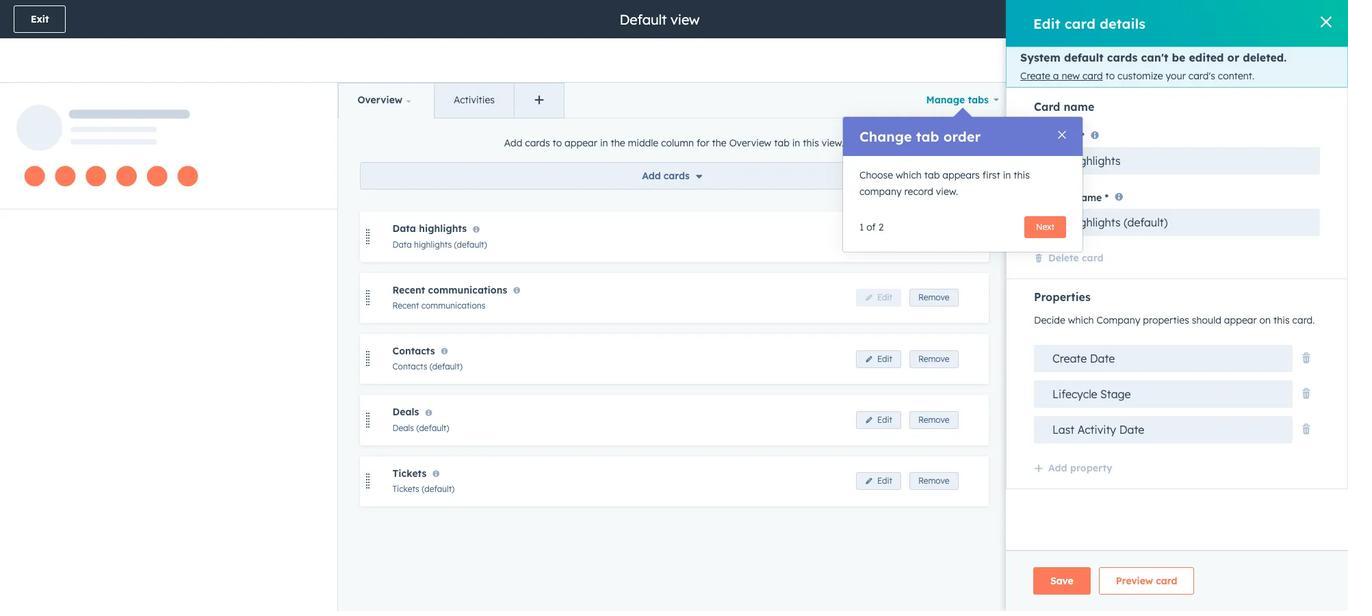 Task type: locate. For each thing, give the bounding box(es) containing it.
create up lifecycle at the bottom
[[1053, 352, 1087, 365]]

which
[[896, 169, 922, 181], [1068, 314, 1094, 326]]

activity
[[1078, 423, 1116, 436]]

1 horizontal spatial close image
[[1321, 16, 1332, 27]]

to
[[1106, 70, 1115, 82], [553, 137, 562, 149]]

in
[[600, 137, 608, 149], [792, 137, 800, 149], [1003, 169, 1011, 181]]

card inside button
[[1082, 252, 1104, 264]]

close image down card name at top right
[[1058, 131, 1066, 139]]

add cards button
[[360, 162, 989, 190]]

1 vertical spatial cards
[[525, 137, 550, 149]]

1 vertical spatial create
[[1053, 352, 1087, 365]]

0 vertical spatial name
[[1064, 100, 1095, 114]]

tickets
[[393, 467, 427, 479], [393, 484, 419, 494]]

(default) down contacts (default)
[[416, 423, 449, 433]]

tickets down deals (default)
[[393, 484, 419, 494]]

edited
[[1189, 51, 1224, 64]]

0 horizontal spatial save button
[[1034, 567, 1091, 595]]

preview
[[1116, 575, 1153, 587]]

1 vertical spatial date
[[1119, 423, 1145, 436]]

which up record on the top of the page
[[896, 169, 922, 181]]

add inside 'add property' button
[[1049, 462, 1067, 474]]

tickets for tickets (default)
[[393, 484, 419, 494]]

tab
[[916, 128, 939, 145], [774, 137, 790, 149], [925, 169, 940, 181]]

2 recent from the top
[[393, 300, 419, 311]]

0 vertical spatial to
[[1106, 70, 1115, 82]]

tickets up tickets (default)
[[393, 467, 427, 479]]

0 horizontal spatial overview
[[358, 94, 403, 106]]

communications
[[428, 284, 507, 296], [421, 300, 486, 311]]

2 data from the top
[[393, 239, 412, 250]]

on
[[1260, 314, 1271, 326]]

activities button
[[434, 84, 514, 118]]

card
[[1065, 15, 1096, 32], [1083, 70, 1103, 82], [1082, 252, 1104, 264], [1156, 575, 1177, 587]]

2 horizontal spatial cards
[[1107, 51, 1138, 64]]

title
[[1060, 130, 1078, 143]]

0 horizontal spatial date
[[1090, 352, 1115, 365]]

properties
[[1143, 314, 1189, 326]]

the right for
[[712, 137, 727, 149]]

highlights down data highlights in the top left of the page
[[414, 239, 452, 250]]

deals up tickets (default)
[[393, 423, 414, 433]]

1 horizontal spatial save button
[[1170, 5, 1228, 33]]

0 horizontal spatial this
[[803, 137, 819, 149]]

which inside 'choose which tab appears first in this company record view.'
[[896, 169, 922, 181]]

recent communications
[[393, 284, 507, 296], [393, 300, 486, 311]]

0 vertical spatial appear
[[565, 137, 597, 149]]

edit card details
[[1034, 15, 1146, 32]]

remove button for deals
[[910, 411, 959, 429]]

0 vertical spatial highlights
[[419, 223, 467, 235]]

1 vertical spatial tickets
[[393, 484, 419, 494]]

next button
[[1025, 216, 1066, 238]]

date
[[1090, 352, 1115, 365], [1119, 423, 1145, 436]]

1 remove button from the top
[[910, 289, 959, 307]]

1 vertical spatial to
[[553, 137, 562, 149]]

2 horizontal spatial save
[[1253, 13, 1276, 25]]

1 horizontal spatial the
[[712, 137, 727, 149]]

1 vertical spatial add
[[642, 170, 661, 182]]

view. left change at the top right of page
[[822, 137, 844, 149]]

remove button
[[910, 289, 959, 307], [910, 350, 959, 368], [910, 411, 959, 429], [910, 472, 959, 490]]

1 vertical spatial card
[[1034, 130, 1057, 143]]

2 card from the top
[[1034, 130, 1057, 143]]

Internal name text field
[[1034, 209, 1320, 236]]

0 vertical spatial communications
[[428, 284, 507, 296]]

2 horizontal spatial add
[[1049, 462, 1067, 474]]

1 vertical spatial save button
[[1034, 567, 1091, 595]]

name right internal
[[1076, 191, 1102, 204]]

which for decide
[[1068, 314, 1094, 326]]

4 edit button from the top
[[856, 411, 901, 429]]

1 vertical spatial contacts
[[393, 362, 427, 372]]

2 edit button from the top
[[856, 289, 901, 307]]

this
[[803, 137, 819, 149], [1014, 169, 1030, 181], [1274, 314, 1290, 326]]

1 horizontal spatial view.
[[936, 185, 958, 198]]

card right delete
[[1082, 252, 1104, 264]]

1 horizontal spatial create
[[1053, 352, 1087, 365]]

contacts up contacts (default)
[[393, 345, 435, 357]]

4 remove from the top
[[919, 476, 950, 486]]

card up card title
[[1034, 100, 1061, 114]]

2 vertical spatial cards
[[664, 170, 690, 182]]

edit button
[[856, 228, 901, 246], [856, 289, 901, 307], [856, 350, 901, 368], [856, 411, 901, 429], [856, 472, 901, 490]]

0 horizontal spatial the
[[611, 137, 625, 149]]

2 remove button from the top
[[910, 350, 959, 368]]

recent up contacts (default)
[[393, 300, 419, 311]]

first
[[983, 169, 1000, 181]]

data for data highlights
[[393, 223, 416, 235]]

1 vertical spatial highlights
[[414, 239, 452, 250]]

card
[[1034, 100, 1061, 114], [1034, 130, 1057, 143]]

1 remove from the top
[[919, 293, 950, 303]]

2 recent communications from the top
[[393, 300, 486, 311]]

recent down data highlights (default)
[[393, 284, 425, 296]]

1 horizontal spatial save
[[1187, 13, 1211, 25]]

Card title text field
[[1034, 147, 1320, 175]]

of
[[867, 221, 876, 233]]

1 tickets from the top
[[393, 467, 427, 479]]

add
[[504, 137, 522, 149], [642, 170, 661, 182], [1049, 462, 1067, 474]]

add for add cards
[[642, 170, 661, 182]]

decide which company properties should appear on this card.
[[1034, 314, 1315, 326]]

add for add property
[[1049, 462, 1067, 474]]

a
[[1053, 70, 1059, 82]]

1 vertical spatial deals
[[393, 423, 414, 433]]

4 remove button from the top
[[910, 472, 959, 490]]

1 horizontal spatial which
[[1068, 314, 1094, 326]]

2 remove from the top
[[919, 354, 950, 364]]

0 vertical spatial overview
[[358, 94, 403, 106]]

1 horizontal spatial add
[[642, 170, 661, 182]]

add left property
[[1049, 462, 1067, 474]]

0 horizontal spatial cards
[[525, 137, 550, 149]]

data highlights
[[393, 223, 467, 235]]

save button for save
[[1170, 5, 1228, 33]]

2 vertical spatial this
[[1274, 314, 1290, 326]]

1 horizontal spatial to
[[1106, 70, 1115, 82]]

(default) down data highlights in the top left of the page
[[454, 239, 487, 250]]

1 horizontal spatial this
[[1014, 169, 1030, 181]]

add inside add cards popup button
[[642, 170, 661, 182]]

1 vertical spatial communications
[[421, 300, 486, 311]]

2 deals from the top
[[393, 423, 414, 433]]

0 vertical spatial view.
[[822, 137, 844, 149]]

(default) up deals (default)
[[430, 362, 463, 372]]

1 data from the top
[[393, 223, 416, 235]]

which for choose
[[896, 169, 922, 181]]

overview inside button
[[358, 94, 403, 106]]

1 vertical spatial close image
[[1058, 131, 1066, 139]]

1 vertical spatial recent
[[393, 300, 419, 311]]

card left title
[[1034, 130, 1057, 143]]

0 horizontal spatial which
[[896, 169, 922, 181]]

edit button for recent communications
[[856, 289, 901, 307]]

cards
[[1107, 51, 1138, 64], [525, 137, 550, 149], [664, 170, 690, 182]]

(default) down deals (default)
[[422, 484, 455, 494]]

add cards to appear in the middle column for the overview tab in this view.
[[504, 137, 844, 149]]

cards inside popup button
[[664, 170, 690, 182]]

card.
[[1293, 314, 1315, 326]]

stage
[[1101, 387, 1131, 401]]

1 vertical spatial appear
[[1224, 314, 1257, 326]]

1 contacts from the top
[[393, 345, 435, 357]]

0 horizontal spatial add
[[504, 137, 522, 149]]

0 vertical spatial this
[[803, 137, 819, 149]]

0 vertical spatial tickets
[[393, 467, 427, 479]]

content.
[[1218, 70, 1255, 82]]

data down data highlights in the top left of the page
[[393, 239, 412, 250]]

tabs
[[968, 94, 989, 106]]

card for preview
[[1156, 575, 1177, 587]]

the left middle
[[611, 137, 625, 149]]

0 horizontal spatial to
[[553, 137, 562, 149]]

highlights
[[419, 223, 467, 235], [414, 239, 452, 250]]

save
[[1187, 13, 1211, 25], [1253, 13, 1276, 25], [1051, 575, 1074, 587]]

view. down appears
[[936, 185, 958, 198]]

card for edit
[[1065, 15, 1096, 32]]

add down middle
[[642, 170, 661, 182]]

0 horizontal spatial view.
[[822, 137, 844, 149]]

2 horizontal spatial in
[[1003, 169, 1011, 181]]

0 vertical spatial create
[[1020, 70, 1051, 82]]

0 horizontal spatial close image
[[1058, 131, 1066, 139]]

1 of 2
[[860, 221, 884, 233]]

0 vertical spatial save button
[[1170, 5, 1228, 33]]

0 vertical spatial card
[[1034, 100, 1061, 114]]

1 vertical spatial this
[[1014, 169, 1030, 181]]

navigation
[[338, 83, 565, 119]]

0 vertical spatial contacts
[[393, 345, 435, 357]]

0 vertical spatial data
[[393, 223, 416, 235]]

1 vertical spatial recent communications
[[393, 300, 486, 311]]

which down properties
[[1068, 314, 1094, 326]]

recent
[[393, 284, 425, 296], [393, 300, 419, 311]]

edit
[[1034, 15, 1061, 32], [877, 231, 893, 242], [877, 293, 893, 303], [877, 354, 893, 364], [877, 415, 893, 425], [877, 476, 893, 486]]

remove button for contacts
[[910, 350, 959, 368]]

cards for add cards to appear in the middle column for the overview tab in this view.
[[525, 137, 550, 149]]

create inside system default cards can't be edited or deleted. create a new card to customize your card's content.
[[1020, 70, 1051, 82]]

contacts for contacts (default)
[[393, 362, 427, 372]]

card down default
[[1083, 70, 1103, 82]]

navigation containing overview
[[338, 83, 565, 119]]

order
[[944, 128, 981, 145]]

1 vertical spatial data
[[393, 239, 412, 250]]

delete
[[1049, 252, 1079, 264]]

3 remove button from the top
[[910, 411, 959, 429]]

close image
[[1321, 16, 1332, 27], [1058, 131, 1066, 139]]

0 vertical spatial recent
[[393, 284, 425, 296]]

name for card name
[[1064, 100, 1095, 114]]

0 vertical spatial add
[[504, 137, 522, 149]]

1 edit button from the top
[[856, 228, 901, 246]]

card's
[[1189, 70, 1216, 82]]

data for data highlights (default)
[[393, 239, 412, 250]]

2 tickets from the top
[[393, 484, 419, 494]]

create down system
[[1020, 70, 1051, 82]]

3 edit button from the top
[[856, 350, 901, 368]]

remove for recent communications
[[919, 293, 950, 303]]

close image right exit
[[1321, 16, 1332, 27]]

None field
[[618, 10, 704, 28]]

0 vertical spatial which
[[896, 169, 922, 181]]

edit for recent communications
[[877, 293, 893, 303]]

contacts up deals (default)
[[393, 362, 427, 372]]

1 vertical spatial overview
[[729, 137, 772, 149]]

cards inside system default cards can't be edited or deleted. create a new card to customize your card's content.
[[1107, 51, 1138, 64]]

save inside button
[[1253, 13, 1276, 25]]

0 horizontal spatial create
[[1020, 70, 1051, 82]]

exit
[[1300, 13, 1318, 25]]

deals up deals (default)
[[393, 406, 419, 418]]

highlights up data highlights (default)
[[419, 223, 467, 235]]

middle
[[628, 137, 659, 149]]

card up default
[[1065, 15, 1096, 32]]

3 remove from the top
[[919, 415, 950, 425]]

details
[[1100, 15, 1146, 32]]

date right activity
[[1119, 423, 1145, 436]]

card inside system default cards can't be edited or deleted. create a new card to customize your card's content.
[[1083, 70, 1103, 82]]

1 deals from the top
[[393, 406, 419, 418]]

contacts
[[393, 345, 435, 357], [393, 362, 427, 372]]

property
[[1070, 462, 1113, 474]]

data up data highlights (default)
[[393, 223, 416, 235]]

(default)
[[454, 239, 487, 250], [430, 362, 463, 372], [416, 423, 449, 433], [422, 484, 455, 494]]

appear left middle
[[565, 137, 597, 149]]

appear left the on
[[1224, 314, 1257, 326]]

0 vertical spatial close image
[[1321, 16, 1332, 27]]

1 card from the top
[[1034, 100, 1061, 114]]

0 vertical spatial deals
[[393, 406, 419, 418]]

change tab order
[[860, 128, 981, 145]]

1 vertical spatial view.
[[936, 185, 958, 198]]

name up title
[[1064, 100, 1095, 114]]

remove for tickets
[[919, 476, 950, 486]]

1 vertical spatial which
[[1068, 314, 1094, 326]]

1 vertical spatial name
[[1076, 191, 1102, 204]]

0 horizontal spatial save
[[1051, 575, 1074, 587]]

column
[[661, 137, 694, 149]]

1 horizontal spatial date
[[1119, 423, 1145, 436]]

5 edit button from the top
[[856, 472, 901, 490]]

2 contacts from the top
[[393, 362, 427, 372]]

0 vertical spatial recent communications
[[393, 284, 507, 296]]

1 horizontal spatial cards
[[664, 170, 690, 182]]

date up the lifecycle stage
[[1090, 352, 1115, 365]]

add down activities button
[[504, 137, 522, 149]]

manage
[[926, 94, 965, 106]]

lifecycle
[[1053, 387, 1098, 401]]

2 the from the left
[[712, 137, 727, 149]]

deals for deals (default)
[[393, 423, 414, 433]]

0 vertical spatial cards
[[1107, 51, 1138, 64]]

card inside button
[[1156, 575, 1177, 587]]

2 vertical spatial add
[[1049, 462, 1067, 474]]

card right preview at bottom
[[1156, 575, 1177, 587]]



Task type: vqa. For each thing, say whether or not it's contained in the screenshot.
cards corresponding to Add cards to appear in the middle column for the Overview tab in this view.
yes



Task type: describe. For each thing, give the bounding box(es) containing it.
this inside 'choose which tab appears first in this company record view.'
[[1014, 169, 1030, 181]]

highlights for data highlights (default)
[[414, 239, 452, 250]]

tab inside 'choose which tab appears first in this company record view.'
[[925, 169, 940, 181]]

remove button for recent communications
[[910, 289, 959, 307]]

exit
[[31, 13, 49, 25]]

page section element
[[0, 0, 1348, 82]]

lifecycle stage
[[1053, 387, 1131, 401]]

contacts for contacts
[[393, 345, 435, 357]]

in inside 'choose which tab appears first in this company record view.'
[[1003, 169, 1011, 181]]

(default) for contacts
[[430, 362, 463, 372]]

create a new card button
[[1020, 70, 1103, 82]]

choose which tab appears first in this company record view.
[[860, 169, 1030, 198]]

remove for contacts
[[919, 354, 950, 364]]

edit for deals
[[877, 415, 893, 425]]

last activity date button
[[1034, 416, 1293, 443]]

none field inside page section element
[[618, 10, 704, 28]]

edit button for tickets
[[856, 472, 901, 490]]

save for save and exit
[[1187, 13, 1211, 25]]

or
[[1228, 51, 1240, 64]]

0 horizontal spatial appear
[[565, 137, 597, 149]]

remove button for tickets
[[910, 472, 959, 490]]

0 horizontal spatial in
[[600, 137, 608, 149]]

delete card button
[[1034, 251, 1104, 267]]

next
[[1036, 222, 1055, 232]]

should
[[1192, 314, 1222, 326]]

edit button for deals
[[856, 411, 901, 429]]

choose
[[860, 169, 893, 181]]

delete card
[[1049, 252, 1104, 264]]

data highlights (default)
[[393, 239, 487, 250]]

card for card title
[[1034, 130, 1057, 143]]

add cards
[[642, 170, 690, 182]]

card name
[[1034, 100, 1095, 114]]

tickets (default)
[[393, 484, 455, 494]]

company
[[860, 185, 902, 198]]

deleted.
[[1243, 51, 1287, 64]]

edit button for contacts
[[856, 350, 901, 368]]

1 the from the left
[[611, 137, 625, 149]]

change
[[860, 128, 912, 145]]

edit for contacts
[[877, 354, 893, 364]]

deals (default)
[[393, 423, 449, 433]]

default
[[1064, 51, 1104, 64]]

customize
[[1118, 70, 1163, 82]]

0 vertical spatial date
[[1090, 352, 1115, 365]]

1 horizontal spatial overview
[[729, 137, 772, 149]]

overview button
[[338, 84, 434, 118]]

internal name
[[1034, 191, 1102, 204]]

create date
[[1053, 352, 1115, 365]]

(default) for tickets
[[422, 484, 455, 494]]

manage tabs button
[[915, 83, 1011, 117]]

can't
[[1141, 51, 1169, 64]]

1 horizontal spatial appear
[[1224, 314, 1257, 326]]

last
[[1053, 423, 1075, 436]]

view. inside 'choose which tab appears first in this company record view.'
[[936, 185, 958, 198]]

cards for add cards
[[664, 170, 690, 182]]

activities
[[454, 94, 495, 106]]

system
[[1020, 51, 1061, 64]]

to inside system default cards can't be edited or deleted. create a new card to customize your card's content.
[[1106, 70, 1115, 82]]

be
[[1172, 51, 1186, 64]]

preview card button
[[1099, 567, 1195, 595]]

1 horizontal spatial in
[[792, 137, 800, 149]]

add property button
[[1034, 460, 1113, 478]]

2
[[879, 221, 884, 233]]

highlights for data highlights
[[419, 223, 467, 235]]

save button for preview
[[1034, 567, 1091, 595]]

tickets for tickets
[[393, 467, 427, 479]]

1 recent from the top
[[393, 284, 425, 296]]

internal
[[1034, 191, 1073, 204]]

system default cards can't be edited or deleted. create a new card to customize your card's content.
[[1020, 51, 1287, 82]]

record
[[905, 185, 933, 198]]

your
[[1166, 70, 1186, 82]]

and
[[1279, 13, 1297, 25]]

card for delete
[[1082, 252, 1104, 264]]

company
[[1097, 314, 1141, 326]]

properties
[[1034, 290, 1091, 304]]

card for card name
[[1034, 100, 1061, 114]]

manage tabs
[[926, 94, 989, 106]]

1 recent communications from the top
[[393, 284, 507, 296]]

save and exit
[[1253, 13, 1318, 25]]

add for add cards to appear in the middle column for the overview tab in this view.
[[504, 137, 522, 149]]

add property
[[1049, 462, 1113, 474]]

decide
[[1034, 314, 1066, 326]]

name for internal name
[[1076, 191, 1102, 204]]

appears
[[943, 169, 980, 181]]

exit button
[[14, 5, 66, 33]]

last activity date
[[1053, 423, 1145, 436]]

create date button
[[1034, 345, 1293, 372]]

remove for deals
[[919, 415, 950, 425]]

new
[[1062, 70, 1080, 82]]

1
[[860, 221, 864, 233]]

for
[[697, 137, 710, 149]]

card title
[[1034, 130, 1078, 143]]

lifecycle stage button
[[1034, 380, 1293, 408]]

edit for tickets
[[877, 476, 893, 486]]

preview card
[[1116, 575, 1177, 587]]

save for preview card
[[1051, 575, 1074, 587]]

2 horizontal spatial this
[[1274, 314, 1290, 326]]

contacts (default)
[[393, 362, 463, 372]]

save and exit button
[[1236, 5, 1335, 33]]

(default) for deals
[[416, 423, 449, 433]]

edit button for data highlights
[[856, 228, 901, 246]]

deals for deals
[[393, 406, 419, 418]]

create inside create date popup button
[[1053, 352, 1087, 365]]



